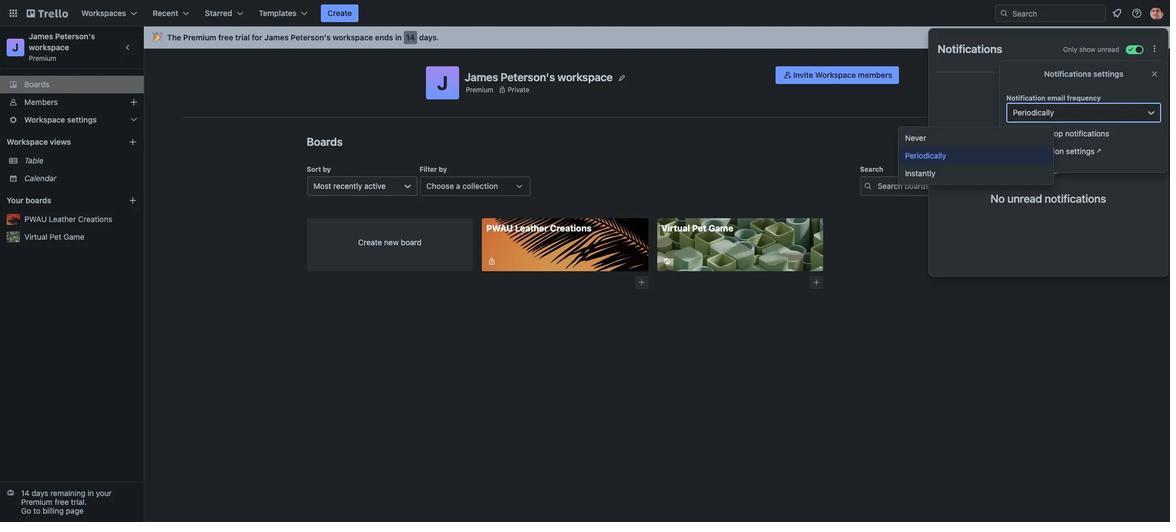 Task type: locate. For each thing, give the bounding box(es) containing it.
create a view image
[[128, 138, 137, 147]]

invite
[[793, 70, 813, 80]]

unread right no at right top
[[1007, 193, 1042, 205]]

1 vertical spatial workspace
[[24, 115, 65, 124]]

1 horizontal spatial boards
[[307, 136, 343, 148]]

1 horizontal spatial free
[[218, 33, 233, 42]]

filter
[[420, 165, 437, 174]]

workspace inside invite workspace members button
[[815, 70, 856, 80]]

1 vertical spatial periodically
[[905, 151, 946, 160]]

0 horizontal spatial peterson's
[[55, 32, 95, 41]]

sm image inside pwau leather creations 'link'
[[486, 256, 497, 267]]

your
[[7, 196, 24, 205]]

by right sort
[[323, 165, 331, 174]]

settings for workspace settings
[[67, 115, 97, 124]]

sm image
[[486, 256, 497, 267], [661, 256, 672, 267]]

0 vertical spatial free
[[218, 33, 233, 42]]

go
[[21, 507, 31, 516]]

banner
[[144, 27, 1170, 49]]

recently
[[333, 181, 362, 191]]

1 horizontal spatial notifications
[[1044, 69, 1091, 79]]

pwau leather creations
[[24, 215, 112, 224], [486, 223, 592, 233]]

1 by from the left
[[323, 165, 331, 174]]

notifications down all notification settings link
[[1045, 193, 1106, 205]]

14
[[406, 33, 415, 42], [21, 489, 29, 498]]

0 horizontal spatial boards
[[24, 80, 49, 89]]

workspace inside banner
[[333, 33, 373, 42]]

1 vertical spatial in
[[88, 489, 94, 498]]

settings
[[1093, 69, 1123, 79], [67, 115, 97, 124], [1066, 147, 1095, 156]]

1 horizontal spatial 14
[[406, 33, 415, 42]]

james right j button
[[465, 71, 498, 83]]

close popover image
[[1150, 70, 1159, 79]]

billing
[[43, 507, 64, 516]]

1 horizontal spatial leather
[[515, 223, 548, 233]]

boards up sort by
[[307, 136, 343, 148]]

email
[[1047, 94, 1065, 102]]

2 horizontal spatial workspace
[[557, 71, 613, 83]]

peterson's up the private
[[501, 71, 555, 83]]

1 vertical spatial workspace
[[29, 43, 69, 52]]

james peterson's workspace
[[465, 71, 613, 83]]

sm image inside virtual pet game link
[[661, 256, 672, 267]]

workspace inside workspace settings dropdown button
[[24, 115, 65, 124]]

pwau
[[24, 215, 47, 224], [486, 223, 513, 233]]

0 horizontal spatial sm image
[[486, 256, 497, 267]]

days
[[32, 489, 48, 498]]

peterson's for james peterson's workspace premium
[[55, 32, 95, 41]]

0 horizontal spatial by
[[323, 165, 331, 174]]

1 horizontal spatial sm image
[[661, 256, 672, 267]]

1 horizontal spatial create
[[358, 238, 382, 247]]

settings down allow desktop notifications button
[[1066, 147, 1095, 156]]

0 horizontal spatial in
[[88, 489, 94, 498]]

0 horizontal spatial notifications
[[938, 43, 1002, 55]]

by right filter
[[439, 165, 447, 174]]

14 left days.
[[406, 33, 415, 42]]

notifications down search "image"
[[938, 43, 1002, 55]]

2 sm image from the left
[[661, 256, 672, 267]]

1 horizontal spatial game
[[709, 223, 733, 233]]

1 horizontal spatial pwau
[[486, 223, 513, 233]]

0 vertical spatial workspace
[[815, 70, 856, 80]]

2 vertical spatial workspace
[[7, 137, 48, 147]]

1 vertical spatial create
[[358, 238, 382, 247]]

1 horizontal spatial in
[[395, 33, 402, 42]]

peterson's down templates popup button
[[291, 33, 331, 42]]

ends
[[375, 33, 393, 42]]

periodically
[[1013, 108, 1054, 117], [905, 151, 946, 160]]

james peterson's workspace premium
[[29, 32, 97, 63]]

unread down payment
[[1097, 45, 1119, 54]]

14 left days
[[21, 489, 29, 498]]

notifications
[[1065, 129, 1109, 138], [1045, 193, 1106, 205]]

unread
[[1097, 45, 1119, 54], [1007, 193, 1042, 205]]

boards up members
[[24, 80, 49, 89]]

1 vertical spatial notifications
[[1044, 69, 1091, 79]]

create up "🎉 the premium free trial for james peterson's workspace ends in 14 days."
[[328, 8, 352, 18]]

calendar link
[[24, 173, 137, 184]]

james down back to home 'image'
[[29, 32, 53, 41]]

0 vertical spatial workspace
[[333, 33, 373, 42]]

add board image
[[128, 196, 137, 205]]

j link
[[7, 39, 24, 56]]

workspace
[[815, 70, 856, 80], [24, 115, 65, 124], [7, 137, 48, 147]]

j inside button
[[437, 71, 448, 94]]

starred
[[205, 8, 232, 18]]

views
[[50, 137, 71, 147]]

0 vertical spatial j
[[12, 41, 19, 54]]

notifications down only
[[1044, 69, 1091, 79]]

periodically down notification
[[1013, 108, 1054, 117]]

peterson's
[[55, 32, 95, 41], [291, 33, 331, 42], [501, 71, 555, 83]]

workspace up table
[[7, 137, 48, 147]]

0 vertical spatial notifications
[[1065, 129, 1109, 138]]

allow desktop notifications
[[1013, 129, 1109, 138]]

notification email frequency
[[1006, 94, 1101, 102]]

board
[[401, 238, 422, 247]]

0 vertical spatial unread
[[1097, 45, 1119, 54]]

pwau down boards
[[24, 215, 47, 224]]

1 vertical spatial notifications
[[1045, 193, 1106, 205]]

in left the your
[[88, 489, 94, 498]]

new
[[384, 238, 399, 247]]

free inside 14 days remaining in your premium free trial. go to billing page
[[55, 498, 69, 507]]

1 horizontal spatial workspace
[[333, 33, 373, 42]]

1 horizontal spatial by
[[439, 165, 447, 174]]

templates
[[259, 8, 297, 18]]

create
[[328, 8, 352, 18], [358, 238, 382, 247]]

virtual
[[661, 223, 690, 233], [24, 232, 47, 242]]

boards
[[24, 80, 49, 89], [307, 136, 343, 148]]

trial.
[[71, 498, 87, 507]]

1 vertical spatial j
[[437, 71, 448, 94]]

0 horizontal spatial free
[[55, 498, 69, 507]]

workspace inside james peterson's workspace premium
[[29, 43, 69, 52]]

james for james peterson's workspace premium
[[29, 32, 53, 41]]

workspace right 'invite'
[[815, 70, 856, 80]]

0 horizontal spatial periodically
[[905, 151, 946, 160]]

create for create
[[328, 8, 352, 18]]

go to billing page link
[[21, 507, 84, 516]]

0 vertical spatial 14
[[406, 33, 415, 42]]

add payment method link
[[1078, 29, 1168, 46]]

0 vertical spatial notifications
[[938, 43, 1002, 55]]

1 horizontal spatial unread
[[1097, 45, 1119, 54]]

j for j button
[[437, 71, 448, 94]]

1 sm image from the left
[[486, 256, 497, 267]]

1 vertical spatial boards
[[307, 136, 343, 148]]

create left the new
[[358, 238, 382, 247]]

0 horizontal spatial james
[[29, 32, 53, 41]]

j
[[12, 41, 19, 54], [437, 71, 448, 94]]

0 horizontal spatial pwau leather creations
[[24, 215, 112, 224]]

in right ends on the left top of page
[[395, 33, 402, 42]]

1 horizontal spatial james
[[264, 33, 289, 42]]

all notification settings
[[1013, 147, 1095, 156]]

0 horizontal spatial pwau leather creations link
[[24, 214, 137, 225]]

1 horizontal spatial periodically
[[1013, 108, 1054, 117]]

0 horizontal spatial virtual pet game
[[24, 232, 84, 242]]

2 horizontal spatial peterson's
[[501, 71, 555, 83]]

james peterson's workspace link
[[29, 32, 97, 52]]

boards
[[25, 196, 51, 205]]

method
[[1134, 33, 1161, 42]]

show
[[1079, 45, 1096, 54]]

periodically up instantly
[[905, 151, 946, 160]]

0 vertical spatial in
[[395, 33, 402, 42]]

2 by from the left
[[439, 165, 447, 174]]

notifications
[[938, 43, 1002, 55], [1044, 69, 1091, 79]]

leather
[[49, 215, 76, 224], [515, 223, 548, 233]]

1 vertical spatial unread
[[1007, 193, 1042, 205]]

0 horizontal spatial j
[[12, 41, 19, 54]]

the
[[167, 33, 181, 42]]

peterson's inside james peterson's workspace premium
[[55, 32, 95, 41]]

notifications inside button
[[1065, 129, 1109, 138]]

pwau leather creations link
[[24, 214, 137, 225], [482, 219, 648, 272]]

virtual pet game
[[661, 223, 733, 233], [24, 232, 84, 242]]

1 vertical spatial free
[[55, 498, 69, 507]]

game
[[709, 223, 733, 233], [63, 232, 84, 242]]

confetti image
[[153, 33, 163, 42]]

1 horizontal spatial peterson's
[[291, 33, 331, 42]]

0 horizontal spatial creations
[[78, 215, 112, 224]]

2 horizontal spatial james
[[465, 71, 498, 83]]

james right for
[[264, 33, 289, 42]]

j down switch to… icon
[[12, 41, 19, 54]]

workspace down members
[[24, 115, 65, 124]]

0 notifications image
[[1110, 7, 1124, 20]]

2 vertical spatial settings
[[1066, 147, 1095, 156]]

1 vertical spatial 14
[[21, 489, 29, 498]]

collection
[[462, 181, 498, 191]]

settings inside dropdown button
[[67, 115, 97, 124]]

pet
[[692, 223, 706, 233], [50, 232, 61, 242]]

0 horizontal spatial pet
[[50, 232, 61, 242]]

all
[[1013, 147, 1022, 156]]

1 vertical spatial settings
[[67, 115, 97, 124]]

james
[[29, 32, 53, 41], [264, 33, 289, 42], [465, 71, 498, 83]]

1 horizontal spatial j
[[437, 71, 448, 94]]

notifications for allow desktop notifications
[[1065, 129, 1109, 138]]

notifications for notifications settings
[[1044, 69, 1091, 79]]

create inside button
[[328, 8, 352, 18]]

back to home image
[[27, 4, 68, 22]]

14 inside 14 days remaining in your premium free trial. go to billing page
[[21, 489, 29, 498]]

0 horizontal spatial workspace
[[29, 43, 69, 52]]

allow desktop notifications button
[[1006, 125, 1161, 143]]

0 horizontal spatial create
[[328, 8, 352, 18]]

workspace views
[[7, 137, 71, 147]]

0 vertical spatial create
[[328, 8, 352, 18]]

add a new collection image
[[638, 279, 645, 287]]

james inside james peterson's workspace premium
[[29, 32, 53, 41]]

j down days.
[[437, 71, 448, 94]]

premium
[[183, 33, 216, 42], [29, 54, 56, 63], [466, 85, 493, 94], [21, 498, 53, 507]]

pwau down collection
[[486, 223, 513, 233]]

choose
[[426, 181, 454, 191]]

notifications up all notification settings link
[[1065, 129, 1109, 138]]

creations
[[78, 215, 112, 224], [550, 223, 592, 233]]

1 horizontal spatial pwau leather creations link
[[482, 219, 648, 272]]

2 vertical spatial workspace
[[557, 71, 613, 83]]

settings down only show unread
[[1093, 69, 1123, 79]]

0 horizontal spatial 14
[[21, 489, 29, 498]]

0 vertical spatial settings
[[1093, 69, 1123, 79]]

never
[[905, 133, 926, 143]]

settings down members "link"
[[67, 115, 97, 124]]

sort by
[[307, 165, 331, 174]]

0 horizontal spatial unread
[[1007, 193, 1042, 205]]

peterson's down back to home 'image'
[[55, 32, 95, 41]]

workspace
[[333, 33, 373, 42], [29, 43, 69, 52], [557, 71, 613, 83]]



Task type: vqa. For each thing, say whether or not it's contained in the screenshot.
5th account from the bottom of the page
no



Task type: describe. For each thing, give the bounding box(es) containing it.
remaining
[[50, 489, 85, 498]]

only show unread
[[1063, 45, 1119, 54]]

most recently active
[[313, 181, 386, 191]]

14 days remaining in your premium free trial. go to billing page
[[21, 489, 112, 516]]

boards link
[[0, 76, 144, 93]]

1 horizontal spatial pet
[[692, 223, 706, 233]]

workspace for james peterson's workspace premium
[[29, 43, 69, 52]]

sort
[[307, 165, 321, 174]]

filter by
[[420, 165, 447, 174]]

private
[[508, 85, 529, 94]]

🎉 the premium free trial for james peterson's workspace ends in 14 days.
[[153, 33, 439, 42]]

payment
[[1101, 33, 1132, 42]]

j for j link
[[12, 41, 19, 54]]

workspaces button
[[75, 4, 144, 22]]

workspace for james peterson's workspace
[[557, 71, 613, 83]]

0 horizontal spatial leather
[[49, 215, 76, 224]]

sm image
[[782, 70, 793, 81]]

premium inside 14 days remaining in your premium free trial. go to billing page
[[21, 498, 53, 507]]

james peterson (jamespeterson93) image
[[1150, 7, 1163, 20]]

1 horizontal spatial virtual
[[661, 223, 690, 233]]

1 horizontal spatial pwau leather creations
[[486, 223, 592, 233]]

table link
[[24, 155, 137, 167]]

search image
[[1000, 9, 1008, 18]]

allow
[[1013, 129, 1032, 138]]

switch to… image
[[8, 8, 19, 19]]

templates button
[[252, 4, 314, 22]]

workspace for views
[[7, 137, 48, 147]]

workspace settings button
[[0, 111, 144, 129]]

premium inside james peterson's workspace premium
[[29, 54, 56, 63]]

desktop
[[1034, 129, 1063, 138]]

1 horizontal spatial virtual pet game link
[[657, 219, 823, 272]]

members
[[24, 97, 58, 107]]

starred button
[[198, 4, 250, 22]]

taco image
[[1019, 101, 1078, 175]]

notifications for no unread notifications
[[1045, 193, 1106, 205]]

no
[[991, 193, 1005, 205]]

0 vertical spatial periodically
[[1013, 108, 1054, 117]]

sm image for pwau leather creations
[[486, 256, 497, 267]]

table
[[24, 156, 43, 165]]

james for james peterson's workspace
[[465, 71, 498, 83]]

choose a collection button
[[420, 176, 530, 196]]

workspace settings
[[24, 115, 97, 124]]

members link
[[0, 93, 144, 111]]

1 horizontal spatial creations
[[550, 223, 592, 233]]

notifications for notifications
[[938, 43, 1002, 55]]

settings for notifications settings
[[1093, 69, 1123, 79]]

most
[[313, 181, 331, 191]]

notification
[[1024, 147, 1064, 156]]

🎉
[[153, 33, 163, 42]]

add a new collection image
[[813, 279, 820, 287]]

0 horizontal spatial pwau
[[24, 215, 47, 224]]

frequency
[[1067, 94, 1101, 102]]

add
[[1084, 33, 1099, 42]]

Search text field
[[860, 176, 998, 196]]

days.
[[419, 33, 439, 42]]

by for sort by
[[323, 165, 331, 174]]

calendar
[[24, 174, 56, 183]]

0 horizontal spatial virtual pet game link
[[24, 232, 137, 243]]

workspaces
[[81, 8, 126, 18]]

j button
[[426, 66, 459, 100]]

notifications settings
[[1044, 69, 1123, 79]]

invite workspace members button
[[775, 66, 899, 84]]

add payment method
[[1084, 33, 1161, 42]]

create new board
[[358, 238, 422, 247]]

page
[[66, 507, 84, 516]]

notification
[[1006, 94, 1045, 102]]

no unread notifications
[[991, 193, 1106, 205]]

workspace for settings
[[24, 115, 65, 124]]

0 vertical spatial boards
[[24, 80, 49, 89]]

sm image for virtual pet game
[[661, 256, 672, 267]]

instantly
[[905, 169, 935, 178]]

search
[[860, 165, 883, 174]]

members
[[858, 70, 892, 80]]

all notification settings link
[[1006, 143, 1160, 160]]

your boards with 2 items element
[[7, 194, 112, 207]]

a
[[456, 181, 460, 191]]

to
[[33, 507, 40, 516]]

recent button
[[146, 4, 196, 22]]

create for create new board
[[358, 238, 382, 247]]

0 horizontal spatial virtual
[[24, 232, 47, 242]]

open information menu image
[[1131, 8, 1142, 19]]

your boards
[[7, 196, 51, 205]]

in inside 14 days remaining in your premium free trial. go to billing page
[[88, 489, 94, 498]]

by for filter by
[[439, 165, 447, 174]]

active
[[364, 181, 386, 191]]

primary element
[[0, 0, 1170, 27]]

recent
[[153, 8, 178, 18]]

for
[[252, 33, 262, 42]]

Search field
[[1008, 5, 1105, 22]]

only
[[1063, 45, 1077, 54]]

workspace navigation collapse icon image
[[121, 40, 136, 55]]

banner containing 🎉
[[144, 27, 1170, 49]]

1 horizontal spatial virtual pet game
[[661, 223, 733, 233]]

choose a collection
[[426, 181, 498, 191]]

your
[[96, 489, 112, 498]]

peterson's for james peterson's workspace
[[501, 71, 555, 83]]

trial
[[235, 33, 250, 42]]

invite workspace members
[[793, 70, 892, 80]]

create button
[[321, 4, 359, 22]]

0 horizontal spatial game
[[63, 232, 84, 242]]



